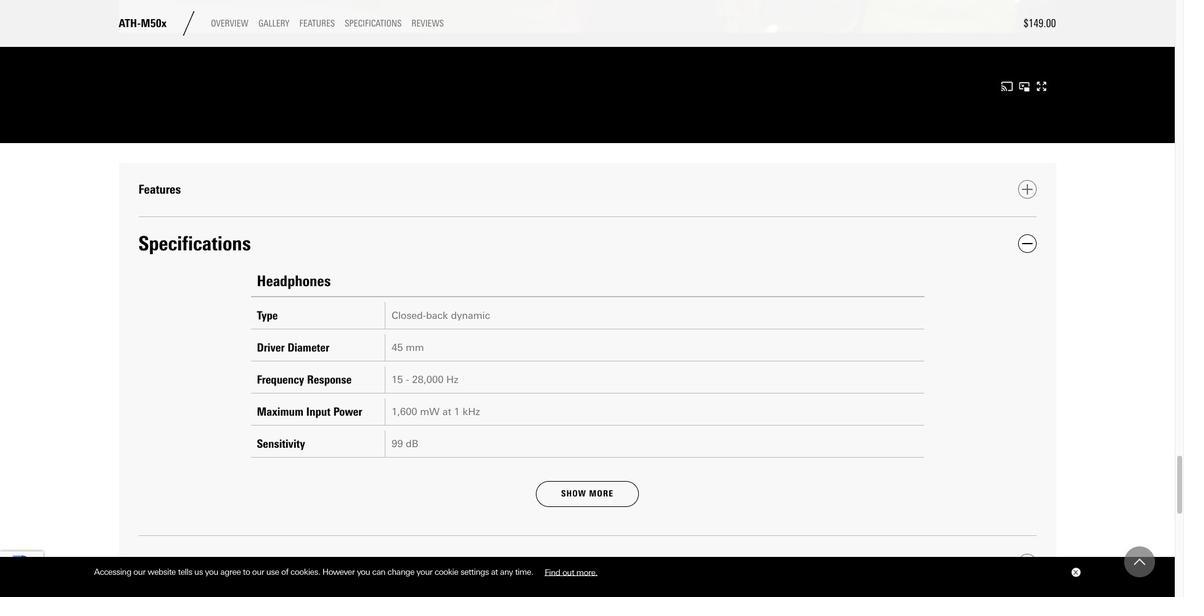 Task type: describe. For each thing, give the bounding box(es) containing it.
driver
[[257, 340, 285, 355]]

out
[[563, 567, 575, 577]]

of
[[281, 567, 289, 577]]

change
[[388, 567, 415, 577]]

frequency
[[257, 373, 304, 387]]

find out more.
[[545, 567, 598, 577]]

28,000
[[412, 374, 444, 385]]

mm
[[406, 342, 424, 353]]

1,600
[[392, 406, 418, 418]]

show more button
[[536, 481, 639, 507]]

cookie
[[435, 567, 459, 577]]

1 vertical spatial reviews
[[139, 556, 180, 571]]

mw
[[420, 406, 440, 418]]

input
[[306, 405, 331, 419]]

response
[[307, 373, 352, 387]]

type
[[257, 308, 278, 323]]

more.
[[577, 567, 598, 577]]

15 - 28,000 hz
[[392, 374, 459, 385]]

to
[[243, 567, 250, 577]]

accessing our website tells us you agree to our use of cookies. however you can change your cookie settings at any time.
[[94, 567, 536, 577]]

ath-
[[119, 16, 141, 30]]

1 our from the left
[[133, 567, 146, 577]]

45
[[392, 342, 403, 353]]

can
[[372, 567, 386, 577]]

time.
[[515, 567, 534, 577]]

accessing
[[94, 567, 131, 577]]

your
[[417, 567, 433, 577]]

find
[[545, 567, 561, 577]]

maximum input power
[[257, 405, 362, 419]]

0 horizontal spatial at
[[443, 406, 452, 418]]

tells
[[178, 567, 192, 577]]

driver diameter
[[257, 340, 330, 355]]

cookies.
[[291, 567, 320, 577]]

0 vertical spatial reviews
[[412, 18, 444, 29]]

45 mm
[[392, 342, 424, 353]]

khz
[[463, 406, 480, 418]]

-
[[406, 374, 409, 385]]

any
[[500, 567, 513, 577]]

diameter
[[288, 340, 330, 355]]



Task type: vqa. For each thing, say whether or not it's contained in the screenshot.
directly at the top
no



Task type: locate. For each thing, give the bounding box(es) containing it.
divider line image
[[177, 11, 201, 36]]

our left website
[[133, 567, 146, 577]]

0 horizontal spatial you
[[205, 567, 218, 577]]

1
[[454, 406, 460, 418]]

1 you from the left
[[205, 567, 218, 577]]

0 horizontal spatial our
[[133, 567, 146, 577]]

our
[[133, 567, 146, 577], [252, 567, 264, 577]]

0 vertical spatial features
[[300, 18, 335, 29]]

you right 'us' in the left bottom of the page
[[205, 567, 218, 577]]

15
[[392, 374, 403, 385]]

minus image
[[1022, 238, 1033, 249]]

2 you from the left
[[357, 567, 370, 577]]

headphones
[[257, 272, 331, 290]]

1 horizontal spatial specifications
[[345, 18, 402, 29]]

0 horizontal spatial specifications
[[139, 232, 251, 256]]

features
[[300, 18, 335, 29], [139, 182, 181, 197]]

2 our from the left
[[252, 567, 264, 577]]

power
[[333, 405, 362, 419]]

find out more. link
[[536, 563, 607, 582]]

db
[[406, 438, 419, 450]]

frequency response
[[257, 373, 352, 387]]

maximum
[[257, 405, 304, 419]]

agree
[[220, 567, 241, 577]]

show
[[562, 489, 587, 499]]

0 vertical spatial specifications
[[345, 18, 402, 29]]

at left 1
[[443, 406, 452, 418]]

however
[[323, 567, 355, 577]]

99 db
[[392, 438, 419, 450]]

closed-
[[392, 310, 426, 321]]

settings
[[461, 567, 489, 577]]

back
[[426, 310, 448, 321]]

m50x
[[141, 16, 167, 30]]

1 horizontal spatial reviews
[[412, 18, 444, 29]]

overview
[[211, 18, 249, 29]]

use
[[266, 567, 279, 577]]

dynamic
[[451, 310, 490, 321]]

website
[[148, 567, 176, 577]]

specifications
[[345, 18, 402, 29], [139, 232, 251, 256]]

show more
[[562, 489, 614, 499]]

1 horizontal spatial our
[[252, 567, 264, 577]]

our right to at bottom
[[252, 567, 264, 577]]

99
[[392, 438, 403, 450]]

1 horizontal spatial features
[[300, 18, 335, 29]]

cross image
[[1073, 570, 1078, 575]]

$149.00
[[1024, 17, 1057, 30]]

you left can in the bottom left of the page
[[357, 567, 370, 577]]

gallery
[[259, 18, 290, 29]]

1 vertical spatial specifications
[[139, 232, 251, 256]]

0 vertical spatial at
[[443, 406, 452, 418]]

us
[[194, 567, 203, 577]]

ath-m50x
[[119, 16, 167, 30]]

plus image
[[1022, 184, 1033, 195]]

reviews
[[412, 18, 444, 29], [139, 556, 180, 571]]

1 vertical spatial features
[[139, 182, 181, 197]]

0 horizontal spatial reviews
[[139, 556, 180, 571]]

hz
[[447, 374, 459, 385]]

0 horizontal spatial features
[[139, 182, 181, 197]]

1 horizontal spatial you
[[357, 567, 370, 577]]

more
[[590, 489, 614, 499]]

you
[[205, 567, 218, 577], [357, 567, 370, 577]]

1 vertical spatial at
[[491, 567, 498, 577]]

at
[[443, 406, 452, 418], [491, 567, 498, 577]]

1 horizontal spatial at
[[491, 567, 498, 577]]

1,600 mw at 1 khz
[[392, 406, 480, 418]]

at left any
[[491, 567, 498, 577]]

closed-back dynamic
[[392, 310, 490, 321]]

arrow up image
[[1135, 557, 1146, 568]]

sensitivity
[[257, 437, 305, 451]]



